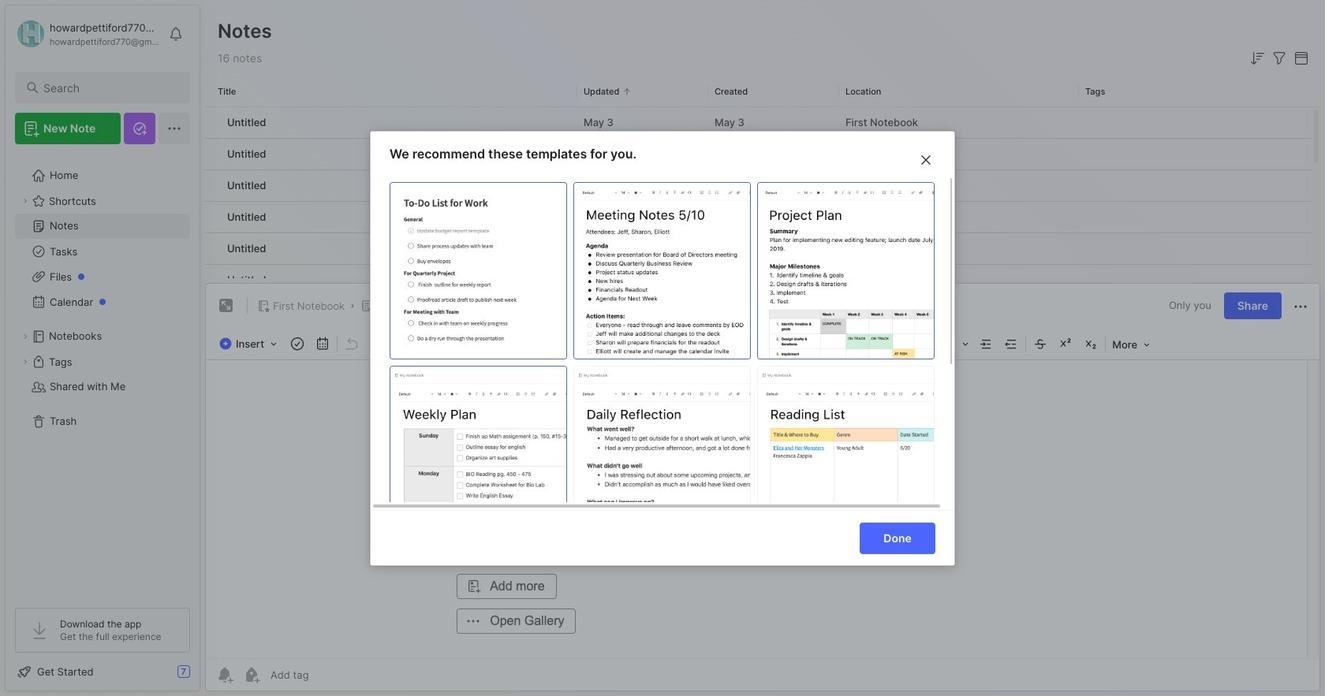 Task type: vqa. For each thing, say whether or not it's contained in the screenshot.
Strikethrough image
yes



Task type: locate. For each thing, give the bounding box(es) containing it.
insert image
[[215, 334, 285, 355]]

more image
[[1108, 334, 1156, 355]]

note preview image
[[391, 183, 567, 359], [575, 183, 751, 359], [758, 183, 934, 359], [391, 367, 567, 543], [575, 367, 751, 543], [758, 367, 934, 543]]

tree
[[6, 154, 200, 594]]

None search field
[[43, 78, 176, 97]]

font family image
[[554, 334, 626, 355]]

note window element
[[205, 283, 1321, 692]]

tree inside main element
[[6, 154, 200, 594]]

bulleted list image
[[829, 333, 851, 355]]

row group
[[205, 107, 1313, 612]]

numbered list image
[[854, 333, 876, 355]]

bold image
[[713, 333, 735, 355]]

Search text field
[[43, 81, 176, 95]]

underline image
[[763, 333, 785, 355]]

expand notebooks image
[[21, 332, 30, 342]]

strikethrough image
[[1030, 333, 1052, 355]]

font size image
[[630, 334, 669, 355]]

heading level image
[[471, 334, 550, 355]]

none search field inside main element
[[43, 78, 176, 97]]



Task type: describe. For each thing, give the bounding box(es) containing it.
calendar event image
[[312, 333, 334, 355]]

Note Editor text field
[[206, 360, 1320, 659]]

expand tags image
[[21, 358, 30, 367]]

font color image
[[673, 333, 711, 355]]

outdent image
[[1001, 333, 1023, 355]]

close image
[[917, 150, 936, 169]]

highlight image
[[787, 333, 823, 355]]

alignment image
[[936, 333, 974, 355]]

expand note image
[[217, 297, 236, 316]]

add tag image
[[242, 666, 261, 685]]

insert link image
[[909, 333, 931, 355]]

subscript image
[[1081, 333, 1103, 355]]

task image
[[287, 333, 309, 355]]

italic image
[[738, 333, 760, 355]]

indent image
[[976, 333, 998, 355]]

main element
[[0, 0, 205, 697]]

add a reminder image
[[215, 666, 234, 685]]

checklist image
[[879, 333, 901, 355]]

superscript image
[[1055, 333, 1077, 355]]



